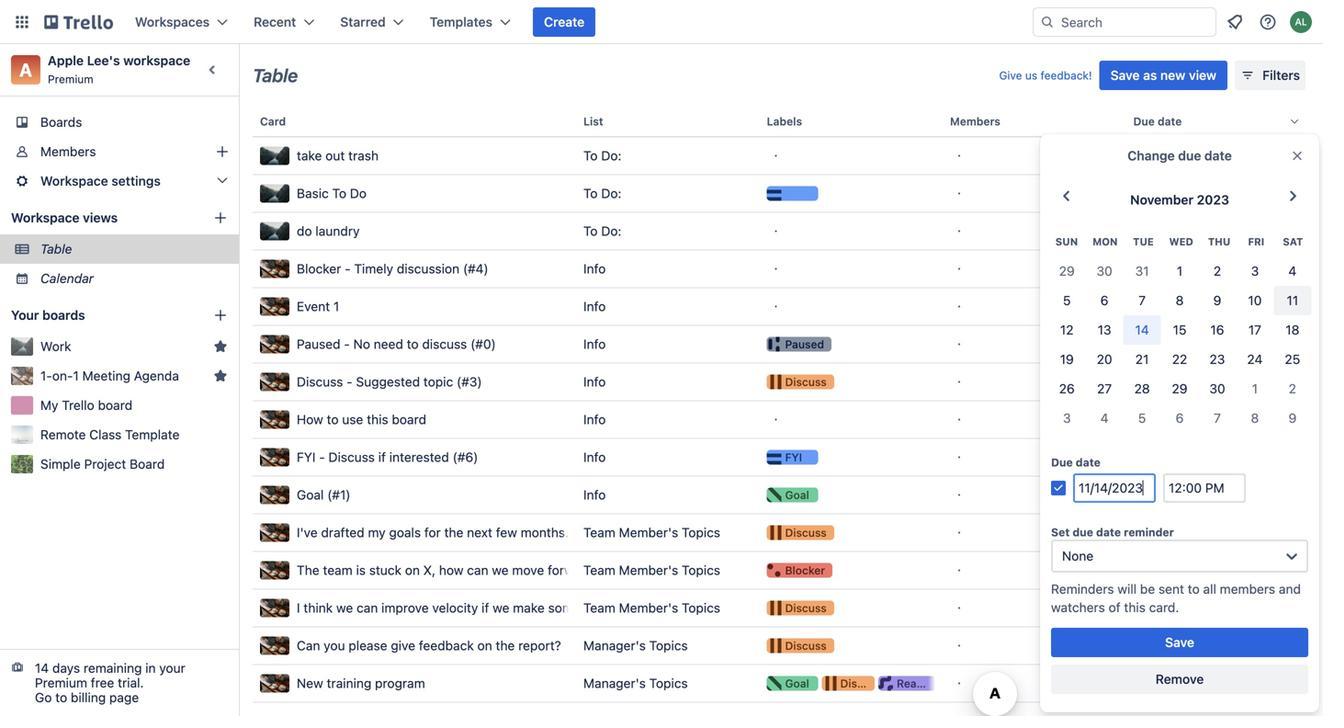 Task type: describe. For each thing, give the bounding box(es) containing it.
11
[[1288, 293, 1299, 308]]

premium inside the 14 days remaining in your premium free trial. go to billing page
[[35, 675, 87, 690]]

and
[[1280, 581, 1302, 597]]

0 horizontal spatial on
[[405, 563, 420, 578]]

labels button
[[760, 99, 943, 143]]

you
[[324, 638, 345, 653]]

event 1
[[297, 299, 340, 314]]

we left move
[[492, 563, 509, 578]]

i've drafted my goals for the next few months. any feedback? link
[[260, 514, 660, 551]]

1 horizontal spatial 7
[[1215, 410, 1222, 426]]

do laundry
[[297, 223, 360, 239]]

some
[[548, 600, 581, 616]]

0 horizontal spatial 5 button
[[1049, 286, 1086, 315]]

calendar link
[[40, 269, 228, 288]]

save as new view button
[[1100, 61, 1228, 90]]

team member's topics for tooling
[[584, 600, 721, 616]]

color: black, title: "paused" element
[[767, 337, 832, 352]]

25 button
[[1275, 345, 1312, 374]]

0 horizontal spatial 3
[[1064, 410, 1072, 426]]

15
[[1174, 322, 1187, 337]]

manager's for new training program
[[584, 676, 646, 691]]

member's for tooling
[[619, 600, 679, 616]]

my trello board link
[[40, 396, 228, 415]]

set
[[1052, 526, 1070, 539]]

all
[[1204, 581, 1217, 597]]

17
[[1249, 322, 1262, 337]]

premium inside apple lee's workspace premium
[[48, 73, 94, 86]]

trial.
[[118, 675, 144, 690]]

1 vertical spatial 1 button
[[1237, 374, 1275, 403]]

how to use this board
[[297, 412, 427, 427]]

1 vertical spatial 9 button
[[1275, 403, 1312, 433]]

13
[[1098, 322, 1112, 337]]

color: red, title: "blocker" element
[[767, 563, 833, 578]]

workspace navigation collapse icon image
[[200, 57, 226, 83]]

interested
[[390, 450, 449, 465]]

filters button
[[1236, 61, 1306, 90]]

starred icon image for work
[[213, 339, 228, 354]]

topics for i've drafted my goals for the next few months. any feedback?
[[682, 525, 721, 540]]

discuss
[[422, 336, 467, 352]]

feedback
[[419, 638, 474, 653]]

next
[[467, 525, 493, 540]]

can you please give feedback on the report? link
[[260, 627, 569, 664]]

add board image
[[213, 308, 228, 323]]

team member's topics for forward?
[[584, 563, 721, 578]]

manager's topics for new training program
[[584, 676, 688, 691]]

sat
[[1284, 236, 1304, 248]]

save for save as new view
[[1111, 68, 1140, 83]]

discuss - suggested topic (#3)
[[297, 374, 482, 389]]

1 horizontal spatial 4 button
[[1275, 256, 1312, 286]]

fyi - discuss if interested (#6) link
[[260, 439, 569, 476]]

to inside reminders will be sent to all members and watchers of this card.
[[1189, 581, 1200, 597]]

to for take out trash
[[584, 148, 598, 163]]

Add time text field
[[1164, 473, 1247, 503]]

apple lee's workspace link
[[48, 53, 190, 68]]

of
[[1109, 600, 1121, 615]]

fyi for fyi - discuss if interested (#6)
[[297, 450, 316, 465]]

discuss for can you please give feedback on the report? color: orange, title: "discuss" element
[[786, 639, 827, 652]]

color: orange, title: "discuss" element for i think we can improve velocity if we make some tooling changes.
[[767, 601, 835, 616]]

0 vertical spatial 1 button
[[1162, 256, 1199, 286]]

team member's topics for feedback?
[[584, 525, 721, 540]]

color: orange, title: "discuss" element for discuss - suggested topic (#3)
[[767, 375, 835, 389]]

team
[[323, 563, 353, 578]]

please
[[349, 638, 388, 653]]

goal button
[[760, 477, 943, 513]]

i think we can improve velocity if we make some tooling changes.
[[297, 600, 682, 616]]

boards
[[40, 114, 82, 130]]

1 inside "event 1" link
[[334, 299, 340, 314]]

Search field
[[1055, 8, 1216, 36]]

row containing can you please give feedback on the report?
[[253, 627, 1310, 665]]

my trello board
[[40, 398, 132, 413]]

1 horizontal spatial on
[[478, 638, 493, 653]]

date inside button
[[1158, 115, 1183, 128]]

Table text field
[[253, 58, 298, 93]]

event 1 link
[[260, 288, 569, 325]]

0 vertical spatial 29 button
[[1049, 256, 1086, 286]]

reminders
[[1052, 581, 1115, 597]]

2 info from the top
[[584, 299, 606, 314]]

1 vertical spatial 29
[[1173, 381, 1188, 396]]

next month image
[[1283, 185, 1305, 207]]

give
[[391, 638, 416, 653]]

new training program link
[[260, 665, 569, 702]]

1-
[[40, 368, 52, 383]]

apple
[[48, 53, 84, 68]]

row containing take out trash
[[253, 137, 1310, 175]]

0 vertical spatial 9 button
[[1199, 286, 1237, 315]]

nov for blocker - timely discussion (#4)
[[1186, 262, 1207, 275]]

19
[[1061, 351, 1075, 367]]

none
[[1063, 548, 1094, 563]]

boards
[[42, 308, 85, 323]]

1 vertical spatial due date
[[1052, 456, 1101, 469]]

class
[[89, 427, 122, 442]]

goal (#1) link
[[260, 477, 569, 513]]

color: green, title: "goal" element for manager's topics
[[767, 676, 819, 691]]

1 horizontal spatial table
[[253, 64, 298, 86]]

november 2023
[[1131, 192, 1230, 207]]

goal for color: green, title: "goal" element within goal button
[[786, 489, 810, 502]]

0 vertical spatial can
[[467, 563, 489, 578]]

team for forward?
[[584, 563, 616, 578]]

to do: for trash
[[584, 148, 622, 163]]

row containing discuss - suggested topic (#3)
[[253, 363, 1310, 401]]

discuss for i've drafted my goals for the next few months. any feedback? color: orange, title: "discuss" element
[[786, 526, 827, 539]]

i've
[[297, 525, 318, 540]]

blocker for blocker - timely discussion (#4)
[[297, 261, 341, 276]]

color: orange, title: "discuss" element for can you please give feedback on the report?
[[767, 639, 835, 653]]

0 horizontal spatial members
[[40, 144, 96, 159]]

0 vertical spatial 30 button
[[1086, 256, 1124, 286]]

22 button
[[1162, 345, 1199, 374]]

21 button
[[1124, 345, 1162, 374]]

discuss button for i think we can improve velocity if we make some tooling changes.
[[760, 590, 943, 627]]

to left use
[[327, 412, 339, 427]]

0 vertical spatial if
[[379, 450, 386, 465]]

new
[[1161, 68, 1186, 83]]

24
[[1248, 351, 1264, 367]]

1 vertical spatial 29 button
[[1162, 374, 1199, 403]]

(#0)
[[471, 336, 496, 352]]

workspace views
[[11, 210, 118, 225]]

22 inside table
[[1210, 262, 1223, 275]]

1 vertical spatial 4 button
[[1086, 403, 1124, 433]]

fyi button
[[760, 439, 943, 476]]

14 button
[[1124, 315, 1162, 345]]

1 down '24' button
[[1253, 381, 1259, 396]]

this inside reminders will be sent to all members and watchers of this card.
[[1125, 600, 1146, 615]]

1 vertical spatial 3 button
[[1049, 403, 1086, 433]]

row containing i've drafted my goals for the next few months. any feedback?
[[253, 514, 1310, 552]]

1 inside '1-on-1 meeting agenda' 'button'
[[73, 368, 79, 383]]

manager's topics for can you please give feedback on the report?
[[584, 638, 688, 653]]

fyi for fyi
[[786, 451, 803, 464]]

date down due date button
[[1205, 148, 1233, 163]]

discuss for discuss - suggested topic (#3)'s color: orange, title: "discuss" element
[[786, 376, 827, 388]]

4 for right 4 button
[[1289, 263, 1297, 278]]

my
[[40, 398, 58, 413]]

workspaces button
[[124, 7, 239, 37]]

your boards
[[11, 308, 85, 323]]

17 row from the top
[[253, 702, 1310, 716]]

date left reminder
[[1097, 526, 1122, 539]]

21
[[1136, 351, 1150, 367]]

0 vertical spatial 8 button
[[1162, 286, 1199, 315]]

row containing goal (#1)
[[253, 476, 1310, 514]]

member's for forward?
[[619, 563, 679, 578]]

9 for 9 "button" to the top
[[1214, 293, 1222, 308]]

remove button
[[1052, 665, 1309, 694]]

row containing how to use this board
[[253, 401, 1310, 439]]

workspace for workspace views
[[11, 210, 80, 225]]

blocker - timely discussion (#4)
[[297, 261, 489, 276]]

due date button
[[1127, 99, 1310, 143]]

to for do laundry
[[584, 223, 598, 239]]

row containing i think we can improve velocity if we make some tooling changes.
[[253, 589, 1310, 627]]

reminder
[[1125, 526, 1175, 539]]

16
[[1211, 322, 1225, 337]]

laundry
[[316, 223, 360, 239]]

1-on-1 meeting agenda button
[[40, 367, 206, 385]]

members
[[1221, 581, 1276, 597]]

remote class template link
[[40, 426, 228, 444]]

1 left nov 22
[[1178, 263, 1183, 278]]

report?
[[519, 638, 562, 653]]

15 button
[[1162, 315, 1199, 345]]

primary element
[[0, 0, 1324, 44]]

take
[[297, 148, 322, 163]]

create a view image
[[213, 211, 228, 225]]

topics for i think we can improve velocity if we make some tooling changes.
[[682, 600, 721, 616]]

1 vertical spatial 8
[[1252, 410, 1260, 426]]

as
[[1144, 68, 1158, 83]]

starred icon image for 1-on-1 meeting agenda
[[213, 369, 228, 383]]

- for discuss
[[347, 374, 353, 389]]

0 horizontal spatial 6 button
[[1086, 286, 1124, 315]]

paused button
[[760, 326, 943, 363]]

we left make
[[493, 600, 510, 616]]

0 horizontal spatial 2 button
[[1199, 256, 1237, 286]]

my
[[368, 525, 386, 540]]

fri
[[1249, 236, 1265, 248]]

reassign
[[897, 677, 945, 690]]

how
[[297, 412, 323, 427]]

row containing basic to do
[[253, 175, 1310, 212]]

1 vertical spatial table
[[40, 241, 72, 257]]

discussion
[[397, 261, 460, 276]]

0 vertical spatial the
[[445, 525, 464, 540]]

change due date
[[1128, 148, 1233, 163]]

due inside button
[[1134, 115, 1155, 128]]

0 vertical spatial 3
[[1252, 263, 1260, 278]]

due for change
[[1179, 148, 1202, 163]]

starred
[[340, 14, 386, 29]]

x,
[[424, 563, 436, 578]]

apple lee's workspace premium
[[48, 53, 190, 86]]

1 vertical spatial 30 button
[[1199, 374, 1237, 403]]

board inside row
[[392, 412, 427, 427]]



Task type: locate. For each thing, give the bounding box(es) containing it.
2 team from the top
[[584, 563, 616, 578]]

meeting
[[82, 368, 131, 383]]

nov down wed
[[1186, 262, 1207, 275]]

9 down 25 button
[[1289, 410, 1297, 426]]

0 vertical spatial team member's topics
[[584, 525, 721, 540]]

0 vertical spatial 2 button
[[1199, 256, 1237, 286]]

7 down 31 "button"
[[1139, 293, 1146, 308]]

(#4)
[[463, 261, 489, 276]]

discuss - suggested topic (#3) link
[[260, 364, 569, 400]]

2 team member's topics from the top
[[584, 563, 721, 578]]

any
[[573, 525, 595, 540]]

0 horizontal spatial 8
[[1176, 293, 1185, 308]]

26
[[1060, 381, 1075, 396]]

due date inside due date button
[[1134, 115, 1183, 128]]

- left no
[[344, 336, 350, 352]]

1 horizontal spatial 5 button
[[1124, 403, 1162, 433]]

1 member's from the top
[[619, 525, 679, 540]]

13 row from the top
[[253, 552, 1310, 589]]

0 vertical spatial 3 button
[[1237, 256, 1275, 286]]

can
[[297, 638, 320, 653]]

1 do: from the top
[[602, 148, 622, 163]]

1 horizontal spatial 29
[[1173, 381, 1188, 396]]

blocker down goal button
[[786, 564, 826, 577]]

5 button
[[1049, 286, 1086, 315], [1124, 403, 1162, 433]]

29 button
[[1049, 256, 1086, 286], [1162, 374, 1199, 403]]

30 down mon
[[1097, 263, 1113, 278]]

nov for event 1
[[1186, 300, 1207, 313]]

30 button down the 23
[[1199, 374, 1237, 403]]

go to billing page link
[[35, 690, 139, 705]]

(#1)
[[327, 487, 351, 502]]

22 down thu
[[1210, 262, 1223, 275]]

6 up 13
[[1101, 293, 1109, 308]]

29 button down sun
[[1049, 256, 1086, 286]]

create
[[544, 14, 585, 29]]

to left "all"
[[1189, 581, 1200, 597]]

0 vertical spatial 2
[[1214, 263, 1222, 278]]

0 horizontal spatial 7
[[1139, 293, 1146, 308]]

22 inside button
[[1173, 351, 1188, 367]]

0 horizontal spatial 30 button
[[1086, 256, 1124, 286]]

color: orange, title: "discuss" element
[[767, 375, 835, 389], [767, 525, 835, 540], [767, 601, 835, 616], [767, 639, 835, 653], [822, 676, 882, 691]]

8 button down '24' button
[[1237, 403, 1275, 433]]

30 for the bottom the 30 button
[[1210, 381, 1226, 396]]

project
[[84, 456, 126, 472]]

table up card
[[253, 64, 298, 86]]

- for paused
[[344, 336, 350, 352]]

color: orange, title: "discuss" element for i've drafted my goals for the next few months. any feedback?
[[767, 525, 835, 540]]

3
[[1252, 263, 1260, 278], [1064, 410, 1072, 426]]

0 vertical spatial starred icon image
[[213, 339, 228, 354]]

18 button
[[1275, 315, 1312, 345]]

6 button up 13
[[1086, 286, 1124, 315]]

can up the please
[[357, 600, 378, 616]]

watchers
[[1052, 600, 1106, 615]]

members down give
[[951, 115, 1001, 128]]

0 horizontal spatial 30
[[1097, 263, 1113, 278]]

last month image
[[1056, 185, 1078, 207]]

manager's
[[584, 638, 646, 653], [584, 676, 646, 691]]

date up m/d/yyyy text field
[[1076, 456, 1101, 469]]

27
[[1098, 381, 1113, 396]]

1 starred icon image from the top
[[213, 339, 228, 354]]

paused inside color: black, title: "paused" element
[[786, 338, 825, 351]]

25
[[1286, 351, 1301, 367]]

1 vertical spatial 5
[[1139, 410, 1147, 426]]

discuss button down paused button
[[760, 364, 943, 400]]

- left the timely
[[345, 261, 351, 276]]

list button
[[576, 99, 760, 143]]

1 horizontal spatial 2 button
[[1275, 374, 1312, 403]]

1 info from the top
[[584, 261, 606, 276]]

templates button
[[419, 7, 522, 37]]

discuss button down blocker button
[[760, 590, 943, 627]]

0 vertical spatial 5 button
[[1049, 286, 1086, 315]]

paused for paused
[[786, 338, 825, 351]]

2
[[1214, 263, 1222, 278], [1290, 381, 1297, 396]]

4 row from the top
[[253, 212, 1310, 250]]

premium down apple
[[48, 73, 94, 86]]

30 button down mon
[[1086, 256, 1124, 286]]

blocker up the event 1
[[297, 261, 341, 276]]

blocker button
[[760, 552, 943, 589]]

9 button up 16
[[1199, 286, 1237, 315]]

member's up 'changes.'
[[619, 563, 679, 578]]

4 info from the top
[[584, 374, 606, 389]]

paused for paused - no need to discuss (#0)
[[297, 336, 341, 352]]

30 down 23 button
[[1210, 381, 1226, 396]]

info for board
[[584, 412, 606, 427]]

2 vertical spatial do:
[[602, 223, 622, 239]]

discuss button for discuss - suggested topic (#3)
[[760, 364, 943, 400]]

event
[[297, 299, 330, 314]]

16 row from the top
[[253, 665, 1310, 702]]

30
[[1097, 263, 1113, 278], [1210, 381, 1226, 396]]

3 do: from the top
[[602, 223, 622, 239]]

starred icon image
[[213, 339, 228, 354], [213, 369, 228, 383]]

search image
[[1041, 15, 1055, 29]]

3 member's from the top
[[619, 600, 679, 616]]

1 vertical spatial manager's topics
[[584, 676, 688, 691]]

14 inside button
[[1136, 322, 1150, 337]]

board
[[130, 456, 165, 472]]

0 vertical spatial 8
[[1176, 293, 1185, 308]]

- up use
[[347, 374, 353, 389]]

settings
[[112, 173, 161, 188]]

0 horizontal spatial 3 button
[[1049, 403, 1086, 433]]

29 button right 28
[[1162, 374, 1199, 403]]

3 button up 10
[[1237, 256, 1275, 286]]

color: purple, title: "reassign" element
[[879, 676, 945, 691]]

1 vertical spatial to do:
[[584, 186, 622, 201]]

4 button down 27
[[1086, 403, 1124, 433]]

boards link
[[0, 108, 239, 137]]

7 down 23 button
[[1215, 410, 1222, 426]]

3 down 26 button
[[1064, 410, 1072, 426]]

9 for 9 "button" to the bottom
[[1289, 410, 1297, 426]]

4 down the sat
[[1289, 263, 1297, 278]]

2 vertical spatial team member's topics
[[584, 600, 721, 616]]

due
[[1134, 115, 1155, 128], [1052, 456, 1074, 469]]

1 vertical spatial workspace
[[11, 210, 80, 225]]

paused - no need to discuss (#0) link
[[260, 326, 569, 363]]

workspace
[[123, 53, 190, 68]]

1 vertical spatial due
[[1052, 456, 1074, 469]]

the right for at left
[[445, 525, 464, 540]]

0 notifications image
[[1225, 11, 1247, 33]]

0 vertical spatial to do:
[[584, 148, 622, 163]]

discuss button
[[760, 364, 943, 400], [760, 514, 943, 551], [760, 590, 943, 627], [760, 627, 943, 664]]

-
[[345, 261, 351, 276], [344, 336, 350, 352], [347, 374, 353, 389], [319, 450, 325, 465]]

1 vertical spatial 8 button
[[1237, 403, 1275, 433]]

11 row from the top
[[253, 476, 1310, 514]]

2 color: green, title: "goal" element from the top
[[767, 676, 819, 691]]

14 inside table
[[1210, 300, 1222, 313]]

9 row from the top
[[253, 401, 1310, 439]]

29 down sun
[[1060, 263, 1075, 278]]

0 horizontal spatial 4 button
[[1086, 403, 1124, 433]]

workspace for workspace settings
[[40, 173, 108, 188]]

8 button up 15
[[1162, 286, 1199, 315]]

the left report?
[[496, 638, 515, 653]]

row containing the team is stuck on x, how can we move forward?
[[253, 552, 1310, 589]]

5 info from the top
[[584, 412, 606, 427]]

if right velocity
[[482, 600, 489, 616]]

1 button down 24
[[1237, 374, 1275, 403]]

your boards with 5 items element
[[11, 304, 186, 326]]

1 row from the top
[[253, 99, 1310, 143]]

12
[[1061, 322, 1074, 337]]

0 vertical spatial 29
[[1060, 263, 1075, 278]]

do: for do
[[602, 186, 622, 201]]

2 row from the top
[[253, 137, 1310, 175]]

0 vertical spatial nov
[[1186, 262, 1207, 275]]

to inside the 14 days remaining in your premium free trial. go to billing page
[[55, 690, 67, 705]]

to right go
[[55, 690, 67, 705]]

nov up 15
[[1186, 300, 1207, 313]]

months.
[[521, 525, 569, 540]]

0 vertical spatial do:
[[602, 148, 622, 163]]

22 down 15 button
[[1173, 351, 1188, 367]]

row containing do laundry
[[253, 212, 1310, 250]]

team right some
[[584, 600, 616, 616]]

4 button up 11
[[1275, 256, 1312, 286]]

30 button
[[1086, 256, 1124, 286], [1199, 374, 1237, 403]]

3 info from the top
[[584, 336, 606, 352]]

1 vertical spatial can
[[357, 600, 378, 616]]

members down boards
[[40, 144, 96, 159]]

1 vertical spatial 2
[[1290, 381, 1297, 396]]

0 horizontal spatial 29
[[1060, 263, 1075, 278]]

this inside table
[[367, 412, 389, 427]]

recent button
[[243, 7, 326, 37]]

1 vertical spatial 7 button
[[1199, 403, 1237, 433]]

1 horizontal spatial due date
[[1134, 115, 1183, 128]]

15 row from the top
[[253, 627, 1310, 665]]

we right think
[[336, 600, 353, 616]]

2 button down thu
[[1199, 256, 1237, 286]]

days
[[52, 661, 80, 676]]

can
[[467, 563, 489, 578], [357, 600, 378, 616]]

due up the set
[[1052, 456, 1074, 469]]

0 vertical spatial team
[[584, 525, 616, 540]]

22
[[1210, 262, 1223, 275], [1173, 351, 1188, 367]]

1 manager's topics from the top
[[584, 638, 688, 653]]

6 for '6' button to the left
[[1101, 293, 1109, 308]]

18
[[1286, 322, 1300, 337]]

2 manager's topics from the top
[[584, 676, 688, 691]]

12 button
[[1049, 315, 1086, 345]]

remote
[[40, 427, 86, 442]]

to right the need
[[407, 336, 419, 352]]

4 for bottom 4 button
[[1101, 410, 1109, 426]]

to
[[407, 336, 419, 352], [327, 412, 339, 427], [1189, 581, 1200, 597], [55, 690, 67, 705]]

0 vertical spatial 7
[[1139, 293, 1146, 308]]

info for (#3)
[[584, 374, 606, 389]]

premium left free
[[35, 675, 87, 690]]

board
[[98, 398, 132, 413], [392, 412, 427, 427]]

save as new view
[[1111, 68, 1217, 83]]

1 vertical spatial starred icon image
[[213, 369, 228, 383]]

due right the change
[[1179, 148, 1202, 163]]

2 member's from the top
[[619, 563, 679, 578]]

discuss button up color: purple, title: "reassign" element
[[760, 627, 943, 664]]

due date up m/d/yyyy text field
[[1052, 456, 1101, 469]]

1 right the event
[[334, 299, 340, 314]]

5 row from the top
[[253, 250, 1310, 288]]

14 inside the 14 days remaining in your premium free trial. go to billing page
[[35, 661, 49, 676]]

30 for topmost the 30 button
[[1097, 263, 1113, 278]]

2 discuss button from the top
[[760, 514, 943, 551]]

due date up the change
[[1134, 115, 1183, 128]]

0 horizontal spatial 2
[[1214, 263, 1222, 278]]

5 down 28 button
[[1139, 410, 1147, 426]]

november
[[1131, 192, 1194, 207]]

manager's for can you please give feedback on the report?
[[584, 638, 646, 653]]

1 manager's from the top
[[584, 638, 646, 653]]

14 row from the top
[[253, 589, 1310, 627]]

do
[[350, 186, 367, 201]]

6 for '6' button to the right
[[1176, 410, 1185, 426]]

6 info from the top
[[584, 450, 606, 465]]

3 down fri at right
[[1252, 263, 1260, 278]]

on left x,
[[405, 563, 420, 578]]

fyi down how
[[297, 450, 316, 465]]

M/D/YYYY text field
[[1074, 473, 1157, 503]]

goal inside goal button
[[786, 489, 810, 502]]

0 horizontal spatial 9 button
[[1199, 286, 1237, 315]]

5 button down 28
[[1124, 403, 1162, 433]]

color: green, title: "goal" element inside goal button
[[767, 488, 819, 502]]

date up change due date
[[1158, 115, 1183, 128]]

member's right any
[[619, 525, 679, 540]]

- for fyi
[[319, 450, 325, 465]]

9 up 16
[[1214, 293, 1222, 308]]

table up calendar
[[40, 241, 72, 257]]

7 info from the top
[[584, 487, 606, 502]]

row
[[253, 99, 1310, 143], [253, 137, 1310, 175], [253, 175, 1310, 212], [253, 212, 1310, 250], [253, 250, 1310, 288], [253, 288, 1310, 325], [253, 325, 1310, 363], [253, 363, 1310, 401], [253, 401, 1310, 439], [253, 439, 1310, 476], [253, 476, 1310, 514], [253, 514, 1310, 552], [253, 552, 1310, 589], [253, 589, 1310, 627], [253, 627, 1310, 665], [253, 665, 1310, 702], [253, 702, 1310, 716]]

6 button down '22' button
[[1162, 403, 1199, 433]]

0 vertical spatial this
[[367, 412, 389, 427]]

0 vertical spatial members
[[951, 115, 1001, 128]]

do: for trash
[[602, 148, 622, 163]]

row containing event 1
[[253, 288, 1310, 325]]

1 nov from the top
[[1186, 262, 1207, 275]]

1 horizontal spatial 6
[[1176, 410, 1185, 426]]

1 horizontal spatial 2
[[1290, 381, 1297, 396]]

2 starred icon image from the top
[[213, 369, 228, 383]]

discuss button for i've drafted my goals for the next few months. any feedback?
[[760, 514, 943, 551]]

1 horizontal spatial 3 button
[[1237, 256, 1275, 286]]

need
[[374, 336, 404, 352]]

members button
[[943, 99, 1127, 143]]

1 horizontal spatial 9
[[1289, 410, 1297, 426]]

1 horizontal spatial 30 button
[[1199, 374, 1237, 403]]

10 row from the top
[[253, 439, 1310, 476]]

color: blue, title: "fyi" element
[[767, 450, 819, 465]]

apple lee (applelee29) image
[[1291, 11, 1313, 33]]

9
[[1214, 293, 1222, 308], [1289, 410, 1297, 426]]

2 manager's from the top
[[584, 676, 646, 691]]

close popover image
[[1291, 148, 1306, 163]]

14 left days
[[35, 661, 49, 676]]

1 vertical spatial do:
[[602, 186, 622, 201]]

5 button up 12
[[1049, 286, 1086, 315]]

0 horizontal spatial 4
[[1101, 410, 1109, 426]]

8 row from the top
[[253, 363, 1310, 401]]

row containing blocker - timely discussion (#4)
[[253, 250, 1310, 288]]

give
[[1000, 69, 1023, 82]]

1 vertical spatial 6
[[1176, 410, 1185, 426]]

0 horizontal spatial board
[[98, 398, 132, 413]]

1 team from the top
[[584, 525, 616, 540]]

2 down thu
[[1214, 263, 1222, 278]]

team up tooling
[[584, 563, 616, 578]]

the
[[445, 525, 464, 540], [496, 638, 515, 653]]

1 horizontal spatial 30
[[1210, 381, 1226, 396]]

stuck
[[369, 563, 402, 578]]

6 row from the top
[[253, 288, 1310, 325]]

1 up trello
[[73, 368, 79, 383]]

row containing new training program
[[253, 665, 1310, 702]]

0 horizontal spatial 1 button
[[1162, 256, 1199, 286]]

discuss for discuss - suggested topic (#3)
[[297, 374, 343, 389]]

0 vertical spatial 4 button
[[1275, 256, 1312, 286]]

few
[[496, 525, 518, 540]]

back to home image
[[44, 7, 113, 37]]

3 team member's topics from the top
[[584, 600, 721, 616]]

discuss button up blocker button
[[760, 514, 943, 551]]

color: blue, title: none image
[[767, 186, 819, 201]]

3 button down 26
[[1049, 403, 1086, 433]]

14 for 14
[[1136, 322, 1150, 337]]

blocker inside button
[[786, 564, 826, 577]]

table
[[239, 99, 1324, 716]]

1 to do: from the top
[[584, 148, 622, 163]]

blocker for blocker
[[786, 564, 826, 577]]

4 button
[[1275, 256, 1312, 286], [1086, 403, 1124, 433]]

paused inside the paused - no need to discuss (#0) link
[[297, 336, 341, 352]]

open information menu image
[[1260, 13, 1278, 31]]

2 vertical spatial to do:
[[584, 223, 622, 239]]

info for interested
[[584, 450, 606, 465]]

0 horizontal spatial 6
[[1101, 293, 1109, 308]]

goal for goal (#1)
[[297, 487, 324, 502]]

2 do: from the top
[[602, 186, 622, 201]]

14 up 21
[[1136, 322, 1150, 337]]

6 down '22' button
[[1176, 410, 1185, 426]]

1 horizontal spatial paused
[[786, 338, 825, 351]]

save up remove
[[1166, 635, 1195, 650]]

on
[[405, 563, 420, 578], [478, 638, 493, 653]]

1 horizontal spatial 14
[[1136, 322, 1150, 337]]

goal for manager's topics's color: green, title: "goal" element
[[786, 677, 810, 690]]

if left interested
[[379, 450, 386, 465]]

2 vertical spatial 14
[[35, 661, 49, 676]]

to do: for do
[[584, 186, 622, 201]]

3 button
[[1237, 256, 1275, 286], [1049, 403, 1086, 433]]

simple project board
[[40, 456, 165, 472]]

topics for the team is stuck on x, how can we move forward?
[[682, 563, 721, 578]]

1 horizontal spatial 5
[[1139, 410, 1147, 426]]

member's for feedback?
[[619, 525, 679, 540]]

will
[[1118, 581, 1137, 597]]

3 row from the top
[[253, 175, 1310, 212]]

give us feedback! link
[[1000, 69, 1093, 82]]

0 horizontal spatial 5
[[1064, 293, 1072, 308]]

info for to
[[584, 336, 606, 352]]

3 team from the top
[[584, 600, 616, 616]]

14 for 14 days remaining in your premium free trial. go to billing page
[[35, 661, 49, 676]]

7 button down 23 button
[[1199, 403, 1237, 433]]

the
[[297, 563, 320, 578]]

can you please give feedback on the report?
[[297, 638, 562, 653]]

workspace left the views
[[11, 210, 80, 225]]

board up remote class template
[[98, 398, 132, 413]]

12 row from the top
[[253, 514, 1310, 552]]

this down the will
[[1125, 600, 1146, 615]]

on down the i think we can improve velocity if we make some tooling changes.
[[478, 638, 493, 653]]

row containing fyi - discuss if interested (#6)
[[253, 439, 1310, 476]]

0 vertical spatial 4
[[1289, 263, 1297, 278]]

2 down 25 button
[[1290, 381, 1297, 396]]

i
[[297, 600, 300, 616]]

1 vertical spatial 5 button
[[1124, 403, 1162, 433]]

3 to do: from the top
[[584, 223, 622, 239]]

0 horizontal spatial due
[[1052, 456, 1074, 469]]

1 vertical spatial 2 button
[[1275, 374, 1312, 403]]

remaining
[[84, 661, 142, 676]]

this right use
[[367, 412, 389, 427]]

4 discuss button from the top
[[760, 627, 943, 664]]

is
[[356, 563, 366, 578]]

1 color: green, title: "goal" element from the top
[[767, 488, 819, 502]]

table containing take out trash
[[239, 99, 1324, 716]]

- up goal (#1) on the left bottom of page
[[319, 450, 325, 465]]

1 horizontal spatial if
[[482, 600, 489, 616]]

1 vertical spatial if
[[482, 600, 489, 616]]

0 vertical spatial member's
[[619, 525, 679, 540]]

team for feedback?
[[584, 525, 616, 540]]

1 vertical spatial 4
[[1101, 410, 1109, 426]]

the team is stuck on x, how can we move forward? link
[[260, 552, 600, 589]]

members inside button
[[951, 115, 1001, 128]]

changes.
[[628, 600, 682, 616]]

can right how
[[467, 563, 489, 578]]

1 horizontal spatial 7 button
[[1199, 403, 1237, 433]]

to for basic to do
[[584, 186, 598, 201]]

- for blocker
[[345, 261, 351, 276]]

on-
[[52, 368, 73, 383]]

save left as
[[1111, 68, 1140, 83]]

i think we can improve velocity if we make some tooling changes. link
[[260, 590, 682, 627]]

1 horizontal spatial this
[[1125, 600, 1146, 615]]

1 horizontal spatial blocker
[[786, 564, 826, 577]]

0 vertical spatial save
[[1111, 68, 1140, 83]]

1 vertical spatial 22
[[1173, 351, 1188, 367]]

team for tooling
[[584, 600, 616, 616]]

0 horizontal spatial fyi
[[297, 450, 316, 465]]

1 vertical spatial the
[[496, 638, 515, 653]]

new training program
[[297, 676, 425, 691]]

basic
[[297, 186, 329, 201]]

6 button
[[1086, 286, 1124, 315], [1162, 403, 1199, 433]]

29 down '22' button
[[1173, 381, 1188, 396]]

paused - no need to discuss (#0)
[[297, 336, 496, 352]]

0 horizontal spatial 7 button
[[1124, 286, 1162, 315]]

workspace inside popup button
[[40, 173, 108, 188]]

1 horizontal spatial 1 button
[[1237, 374, 1275, 403]]

due up the change
[[1134, 115, 1155, 128]]

1 vertical spatial members
[[40, 144, 96, 159]]

save for save
[[1166, 635, 1195, 650]]

1 team member's topics from the top
[[584, 525, 721, 540]]

this
[[367, 412, 389, 427], [1125, 600, 1146, 615]]

due for set
[[1073, 526, 1094, 539]]

row containing paused - no need to discuss (#0)
[[253, 325, 1310, 363]]

1 vertical spatial blocker
[[786, 564, 826, 577]]

workspaces
[[135, 14, 210, 29]]

1 horizontal spatial 8 button
[[1237, 403, 1275, 433]]

discuss button for can you please give feedback on the report?
[[760, 627, 943, 664]]

0 vertical spatial 6 button
[[1086, 286, 1124, 315]]

14 up 16
[[1210, 300, 1222, 313]]

7 button down "31"
[[1124, 286, 1162, 315]]

color: green, title: "goal" element for info
[[767, 488, 819, 502]]

1 vertical spatial save
[[1166, 635, 1195, 650]]

do:
[[602, 148, 622, 163], [602, 186, 622, 201], [602, 223, 622, 239]]

1 vertical spatial team
[[584, 563, 616, 578]]

discuss for color: orange, title: "discuss" element associated with i think we can improve velocity if we make some tooling changes.
[[786, 602, 827, 615]]

how to use this board link
[[260, 401, 569, 438]]

think
[[304, 600, 333, 616]]

24 button
[[1237, 345, 1275, 374]]

1 vertical spatial premium
[[35, 675, 87, 690]]

0 horizontal spatial 8 button
[[1162, 286, 1199, 315]]

card button
[[253, 99, 576, 143]]

2 to do: from the top
[[584, 186, 622, 201]]

2 nov from the top
[[1186, 300, 1207, 313]]

2 button down 25
[[1275, 374, 1312, 403]]

1 vertical spatial manager's
[[584, 676, 646, 691]]

1 vertical spatial member's
[[619, 563, 679, 578]]

1 discuss button from the top
[[760, 364, 943, 400]]

7 row from the top
[[253, 325, 1310, 363]]

workspace
[[40, 173, 108, 188], [11, 210, 80, 225]]

(#6)
[[453, 450, 478, 465]]

8 down '24' button
[[1252, 410, 1260, 426]]

0 horizontal spatial this
[[367, 412, 389, 427]]

trello
[[62, 398, 94, 413]]

fyi inside button
[[786, 451, 803, 464]]

3 discuss button from the top
[[760, 590, 943, 627]]

1 horizontal spatial 6 button
[[1162, 403, 1199, 433]]

9 button down 25 button
[[1275, 403, 1312, 433]]

use
[[342, 412, 363, 427]]

create button
[[533, 7, 596, 37]]

color: green, title: "goal" element
[[767, 488, 819, 502], [767, 676, 819, 691]]

info for (#4)
[[584, 261, 606, 276]]

no
[[354, 336, 370, 352]]

basic to do link
[[260, 175, 569, 212]]

4 down 27 "button"
[[1101, 410, 1109, 426]]

row containing card
[[253, 99, 1310, 143]]

10
[[1249, 293, 1263, 308]]



Task type: vqa. For each thing, say whether or not it's contained in the screenshot.
To Do: to the middle
yes



